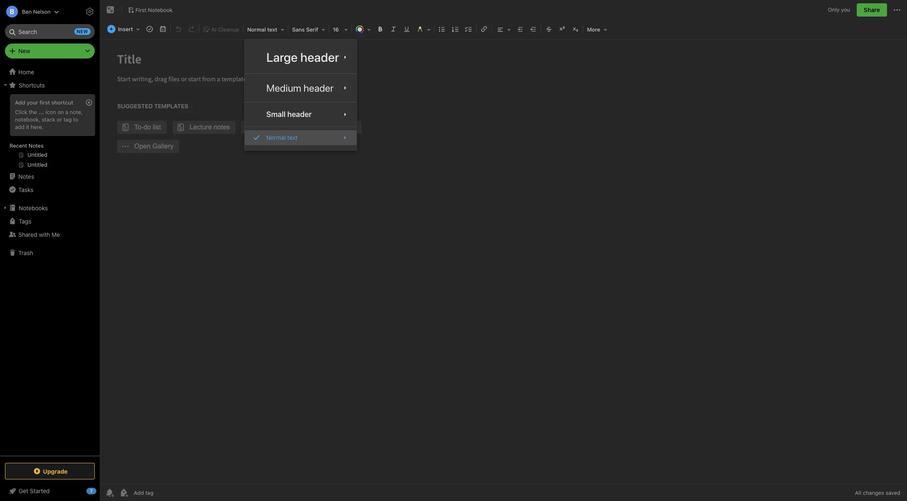 Task type: describe. For each thing, give the bounding box(es) containing it.
get
[[19, 488, 28, 495]]

first
[[135, 6, 146, 13]]

first notebook button
[[125, 4, 175, 16]]

Font color field
[[353, 23, 374, 35]]

ben
[[22, 8, 32, 15]]

Note Editor text field
[[100, 40, 907, 485]]

share
[[864, 6, 880, 13]]

the
[[29, 109, 37, 115]]

outdent image
[[528, 23, 539, 35]]

more actions image
[[892, 5, 902, 15]]

dropdown list menu
[[245, 44, 357, 145]]

note window element
[[100, 0, 907, 502]]

normal inside "link"
[[266, 134, 286, 141]]

Alignment field
[[493, 23, 514, 35]]

upgrade
[[43, 468, 68, 476]]

serif
[[306, 26, 318, 33]]

shortcuts
[[19, 82, 45, 89]]

me
[[52, 231, 60, 238]]

large
[[266, 50, 298, 64]]

new button
[[5, 44, 95, 59]]

changes
[[863, 490, 884, 497]]

add
[[15, 124, 24, 130]]

recent notes
[[10, 143, 43, 149]]

note,
[[70, 109, 83, 115]]

[object Object] field
[[245, 44, 357, 70]]

stack
[[42, 116, 55, 123]]

bulleted list image
[[436, 23, 448, 35]]

medium
[[266, 82, 301, 94]]

normal text menu item
[[245, 131, 357, 145]]

new
[[18, 47, 30, 54]]

home link
[[0, 65, 100, 79]]

header for medium header
[[304, 82, 334, 94]]

normal text inside "link"
[[266, 134, 297, 141]]

calendar event image
[[157, 23, 169, 35]]

normal text link
[[245, 131, 357, 145]]

home
[[18, 68, 34, 75]]

only you
[[828, 6, 850, 13]]

shortcuts button
[[0, 79, 99, 92]]

all changes saved
[[855, 490, 900, 497]]

notes inside the notes link
[[18, 173, 34, 180]]

Insert field
[[105, 23, 142, 35]]

More field
[[584, 23, 610, 35]]

small header
[[266, 110, 312, 119]]

Help and Learning task checklist field
[[0, 485, 100, 499]]

add
[[15, 99, 25, 106]]

you
[[841, 6, 850, 13]]

normal inside field
[[247, 26, 266, 33]]

click the ...
[[15, 109, 44, 115]]

or
[[57, 116, 62, 123]]

new
[[77, 29, 88, 34]]

medium header link
[[245, 77, 357, 99]]

...
[[38, 109, 44, 115]]

settings image
[[85, 7, 95, 17]]

more
[[587, 26, 600, 33]]

header for small header
[[287, 110, 312, 119]]

text inside "link"
[[287, 134, 297, 141]]

only
[[828, 6, 839, 13]]

16
[[333, 26, 339, 33]]

numbered list image
[[450, 23, 461, 35]]

share button
[[857, 3, 887, 17]]

icon
[[45, 109, 56, 115]]

subscript image
[[570, 23, 581, 35]]

upgrade button
[[5, 464, 95, 480]]

add a reminder image
[[105, 489, 115, 499]]

[object Object] field
[[245, 131, 357, 145]]

bold image
[[374, 23, 386, 35]]

italic image
[[388, 23, 399, 35]]

tags
[[19, 218, 31, 225]]

[object Object] field
[[245, 106, 357, 123]]

superscript image
[[556, 23, 568, 35]]

notes link
[[0, 170, 99, 183]]

tag
[[63, 116, 72, 123]]

shortcut
[[51, 99, 73, 106]]



Task type: locate. For each thing, give the bounding box(es) containing it.
trash link
[[0, 246, 99, 260]]

first
[[40, 99, 50, 106]]

tree containing home
[[0, 65, 100, 456]]

checklist image
[[463, 23, 474, 35]]

shared
[[18, 231, 37, 238]]

2 vertical spatial header
[[287, 110, 312, 119]]

expand notebooks image
[[2, 205, 9, 211]]

tree
[[0, 65, 100, 456]]

Search text field
[[11, 24, 89, 39]]

click
[[15, 109, 27, 115]]

it
[[26, 124, 29, 130]]

notebook,
[[15, 116, 40, 123]]

1 vertical spatial text
[[287, 134, 297, 141]]

notes up "tasks"
[[18, 173, 34, 180]]

notes inside group
[[29, 143, 43, 149]]

More actions field
[[892, 3, 902, 17]]

header up [object object] field
[[287, 110, 312, 119]]

your
[[27, 99, 38, 106]]

notebooks
[[19, 205, 48, 212]]

get started
[[19, 488, 50, 495]]

group
[[0, 92, 99, 173]]

normal text up large
[[247, 26, 277, 33]]

0 horizontal spatial normal
[[247, 26, 266, 33]]

header down serif
[[300, 50, 339, 64]]

sans
[[292, 26, 305, 33]]

expand note image
[[106, 5, 116, 15]]

click to collapse image
[[97, 487, 103, 497]]

first notebook
[[135, 6, 173, 13]]

[object Object] field
[[245, 77, 357, 99]]

tasks
[[18, 186, 33, 193]]

insert link image
[[478, 23, 490, 35]]

normal text
[[247, 26, 277, 33], [266, 134, 297, 141]]

saved
[[886, 490, 900, 497]]

normal text down small
[[266, 134, 297, 141]]

on
[[58, 109, 64, 115]]

small
[[266, 110, 286, 119]]

insert
[[118, 26, 133, 32]]

1 vertical spatial notes
[[18, 173, 34, 180]]

Highlight field
[[413, 23, 433, 35]]

Heading level field
[[244, 23, 287, 35]]

tasks button
[[0, 183, 99, 197]]

strikethrough image
[[543, 23, 555, 35]]

ben nelson
[[22, 8, 51, 15]]

0 horizontal spatial text
[[267, 26, 277, 33]]

0 vertical spatial notes
[[29, 143, 43, 149]]

header up small header link
[[304, 82, 334, 94]]

normal text inside field
[[247, 26, 277, 33]]

nelson
[[33, 8, 51, 15]]

new search field
[[11, 24, 91, 39]]

add your first shortcut
[[15, 99, 73, 106]]

Font size field
[[330, 23, 351, 35]]

icon on a note, notebook, stack or tag to add it here.
[[15, 109, 83, 130]]

notes
[[29, 143, 43, 149], [18, 173, 34, 180]]

Font family field
[[289, 23, 328, 35]]

notes right recent
[[29, 143, 43, 149]]

shared with me
[[18, 231, 60, 238]]

medium header
[[266, 82, 334, 94]]

0 vertical spatial normal text
[[247, 26, 277, 33]]

text
[[267, 26, 277, 33], [287, 134, 297, 141]]

with
[[39, 231, 50, 238]]

started
[[30, 488, 50, 495]]

text inside field
[[267, 26, 277, 33]]

indent image
[[514, 23, 526, 35]]

0 vertical spatial header
[[300, 50, 339, 64]]

text down small header
[[287, 134, 297, 141]]

1 vertical spatial normal text
[[266, 134, 297, 141]]

header
[[300, 50, 339, 64], [304, 82, 334, 94], [287, 110, 312, 119]]

sans serif
[[292, 26, 318, 33]]

small header link
[[245, 106, 357, 123]]

header for large header
[[300, 50, 339, 64]]

1 horizontal spatial normal
[[266, 134, 286, 141]]

tags button
[[0, 215, 99, 228]]

notebook
[[148, 6, 173, 13]]

trash
[[18, 249, 33, 257]]

normal
[[247, 26, 266, 33], [266, 134, 286, 141]]

Account field
[[0, 3, 59, 20]]

0 vertical spatial normal
[[247, 26, 266, 33]]

add tag image
[[119, 489, 129, 499]]

notebooks link
[[0, 202, 99, 215]]

1 vertical spatial normal
[[266, 134, 286, 141]]

shared with me link
[[0, 228, 99, 241]]

underline image
[[401, 23, 413, 35]]

group containing add your first shortcut
[[0, 92, 99, 173]]

here.
[[31, 124, 43, 130]]

task image
[[144, 23, 155, 35]]

Add tag field
[[133, 490, 195, 497]]

0 vertical spatial text
[[267, 26, 277, 33]]

large header link
[[245, 44, 357, 70]]

1 vertical spatial header
[[304, 82, 334, 94]]

recent
[[10, 143, 27, 149]]

1 horizontal spatial text
[[287, 134, 297, 141]]

7
[[90, 489, 93, 494]]

to
[[73, 116, 78, 123]]

large header
[[266, 50, 339, 64]]

all
[[855, 490, 861, 497]]

text left sans
[[267, 26, 277, 33]]

a
[[65, 109, 68, 115]]



Task type: vqa. For each thing, say whether or not it's contained in the screenshot.
icon on a note, notebook, stack or tag to add it here.
yes



